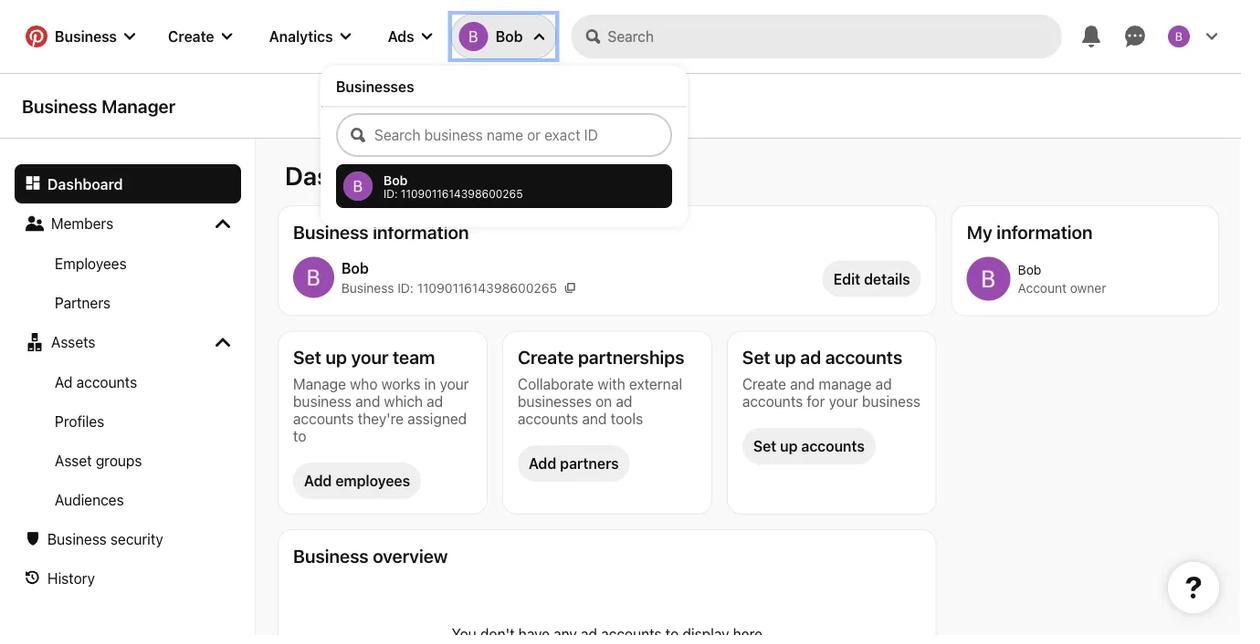 Task type: describe. For each thing, give the bounding box(es) containing it.
ad inside create partnerships collaborate with external businesses on ad accounts and tools
[[616, 393, 633, 410]]

history
[[48, 570, 95, 587]]

security image
[[26, 532, 40, 547]]

my
[[967, 221, 993, 243]]

assets
[[51, 333, 95, 351]]

profiles
[[55, 413, 104, 430]]

1 horizontal spatial your
[[440, 375, 469, 393]]

dashboard inside button
[[48, 175, 123, 193]]

audiences
[[55, 491, 124, 509]]

people image
[[26, 215, 44, 233]]

manage
[[819, 375, 872, 393]]

edit
[[834, 270, 861, 288]]

asset groups button
[[15, 441, 241, 481]]

business for business manager
[[22, 95, 97, 117]]

Search text field
[[608, 15, 1062, 58]]

they're
[[358, 410, 404, 428]]

asset groups
[[55, 452, 142, 470]]

1109011614398600265 for business id: 1109011614398600265
[[417, 280, 557, 295]]

and inside set up ad accounts create and manage ad accounts for your business
[[790, 375, 815, 393]]

owner
[[1071, 281, 1107, 296]]

account
[[1018, 281, 1067, 296]]

bob account owner
[[1018, 262, 1107, 296]]

ad up manage at the bottom right of the page
[[800, 347, 821, 368]]

create inside set up ad accounts create and manage ad accounts for your business
[[743, 375, 787, 393]]

to
[[293, 428, 307, 445]]

ads
[[388, 28, 414, 45]]

set for set up your team
[[293, 347, 321, 368]]

0 horizontal spatial your
[[351, 347, 389, 368]]

2 horizontal spatial bob image
[[1168, 26, 1190, 48]]

groups
[[96, 452, 142, 470]]

create button
[[153, 15, 247, 58]]

add partners
[[529, 455, 619, 473]]

and inside set up your team manage who works in your business and which ad accounts they're assigned to
[[356, 393, 380, 410]]

ad accounts button
[[15, 363, 241, 402]]

your inside set up ad accounts create and manage ad accounts for your business
[[829, 393, 858, 410]]

create partnerships collaborate with external businesses on ad accounts and tools
[[518, 347, 685, 428]]

set for set up ad accounts
[[743, 347, 771, 368]]

pinterest image
[[26, 26, 48, 48]]

search icon image
[[586, 29, 601, 44]]

bob id: 1109011614398600265
[[384, 172, 523, 200]]

employees
[[336, 473, 410, 490]]

bob button
[[452, 15, 556, 58]]

more sections image
[[216, 335, 230, 350]]

tools
[[611, 410, 643, 428]]

details
[[864, 270, 911, 288]]

which
[[384, 393, 423, 410]]

set inside button
[[753, 438, 777, 455]]

analytics button
[[255, 15, 366, 58]]

bob inside bob id: 1109011614398600265
[[384, 172, 408, 188]]

add for collaborate
[[529, 455, 557, 473]]

partnerships
[[578, 347, 685, 368]]

business button
[[15, 15, 146, 58]]

information for business information
[[373, 221, 469, 243]]

business for business overview
[[293, 545, 369, 567]]

business inside set up your team manage who works in your business and which ad accounts they're assigned to
[[293, 393, 352, 410]]

id: for business
[[398, 280, 414, 295]]

ad right manage at the bottom right of the page
[[876, 375, 892, 393]]

information for my information
[[997, 221, 1093, 243]]

account switcher arrow icon image
[[534, 31, 545, 42]]

1 horizontal spatial dashboard
[[285, 161, 412, 191]]

partners
[[560, 455, 619, 473]]

ads button
[[373, 15, 447, 58]]

ad inside set up your team manage who works in your business and which ad accounts they're assigned to
[[427, 393, 443, 410]]

bob image inside button
[[459, 22, 488, 51]]

business manager
[[22, 95, 176, 117]]

edit details button
[[823, 261, 921, 297]]

bob down business information
[[342, 259, 369, 277]]

with
[[598, 375, 626, 393]]

history image
[[26, 572, 40, 586]]

business inside set up ad accounts create and manage ad accounts for your business
[[862, 393, 921, 410]]

external
[[629, 375, 682, 393]]

up for your
[[326, 347, 347, 368]]

collaborate
[[518, 375, 594, 393]]

accounts inside button
[[76, 374, 137, 391]]

more sections image
[[216, 217, 230, 231]]



Task type: locate. For each thing, give the bounding box(es) containing it.
and
[[790, 375, 815, 393], [356, 393, 380, 410], [582, 410, 607, 428]]

who
[[350, 375, 378, 393]]

up
[[326, 347, 347, 368], [775, 347, 796, 368], [780, 438, 798, 455]]

dashboard
[[285, 161, 412, 191], [48, 175, 123, 193]]

dashboard up members
[[48, 175, 123, 193]]

ad
[[55, 374, 73, 391]]

edit details
[[834, 270, 911, 288]]

business
[[55, 28, 117, 45], [22, 95, 97, 117], [293, 221, 369, 243], [342, 280, 394, 295], [48, 531, 107, 548], [293, 545, 369, 567]]

manager
[[102, 95, 176, 117]]

and left which
[[356, 393, 380, 410]]

audiences button
[[15, 481, 241, 520]]

team
[[393, 347, 435, 368]]

ad right which
[[427, 393, 443, 410]]

0 vertical spatial id:
[[384, 188, 398, 200]]

business security
[[48, 531, 163, 548]]

business for business id: 1109011614398600265
[[342, 280, 394, 295]]

bob image
[[343, 172, 373, 201], [967, 257, 1011, 301]]

id: for bob
[[384, 188, 398, 200]]

bob left "account switcher arrow icon"
[[496, 28, 523, 45]]

employees
[[55, 255, 127, 272]]

up inside set up ad accounts create and manage ad accounts for your business
[[775, 347, 796, 368]]

bob up account
[[1018, 262, 1042, 277]]

bob inside bob account owner
[[1018, 262, 1042, 277]]

information down bob id: 1109011614398600265
[[373, 221, 469, 243]]

0 horizontal spatial bob image
[[343, 172, 373, 201]]

history button
[[15, 559, 241, 598]]

0 horizontal spatial business
[[293, 393, 352, 410]]

accounts inside create partnerships collaborate with external businesses on ad accounts and tools
[[518, 410, 579, 428]]

0 horizontal spatial add
[[304, 473, 332, 490]]

1109011614398600265 for bob id: 1109011614398600265
[[401, 188, 523, 200]]

0 horizontal spatial bob image
[[293, 257, 334, 298]]

up inside set up your team manage who works in your business and which ad accounts they're assigned to
[[326, 347, 347, 368]]

members
[[51, 215, 113, 232]]

create inside create partnerships collaborate with external businesses on ad accounts and tools
[[518, 347, 574, 368]]

bob up business information
[[384, 172, 408, 188]]

bob image for account owner
[[967, 257, 1011, 301]]

partners button
[[15, 283, 241, 322]]

0 horizontal spatial dashboard
[[48, 175, 123, 193]]

manage
[[293, 375, 346, 393]]

business up to
[[293, 393, 352, 410]]

create left for
[[743, 375, 787, 393]]

business for business information
[[293, 221, 369, 243]]

business
[[293, 393, 352, 410], [862, 393, 921, 410]]

1 horizontal spatial bob image
[[459, 22, 488, 51]]

assets image
[[26, 333, 44, 352]]

1 vertical spatial bob image
[[967, 257, 1011, 301]]

and inside create partnerships collaborate with external businesses on ad accounts and tools
[[582, 410, 607, 428]]

create up collaborate at the left bottom
[[518, 347, 574, 368]]

assigned
[[408, 410, 467, 428]]

on
[[596, 393, 612, 410]]

bob image for id:
[[343, 172, 373, 201]]

businesses
[[336, 78, 414, 95]]

up for accounts
[[780, 438, 798, 455]]

ad accounts
[[55, 374, 137, 391]]

my information
[[967, 221, 1093, 243]]

set inside set up ad accounts create and manage ad accounts for your business
[[743, 347, 771, 368]]

1 vertical spatial id:
[[398, 280, 414, 295]]

set up accounts
[[753, 438, 865, 455]]

bob image down my
[[967, 257, 1011, 301]]

works
[[382, 375, 421, 393]]

primary navigation header navigation
[[11, 4, 1231, 227]]

information
[[373, 221, 469, 243], [997, 221, 1093, 243]]

ad right on
[[616, 393, 633, 410]]

add
[[529, 455, 557, 473], [304, 473, 332, 490]]

0 vertical spatial 1109011614398600265
[[401, 188, 523, 200]]

business for business security
[[48, 531, 107, 548]]

add employees
[[304, 473, 410, 490]]

accounts down for
[[802, 438, 865, 455]]

accounts right ad
[[76, 374, 137, 391]]

accounts inside set up your team manage who works in your business and which ad accounts they're assigned to
[[293, 410, 354, 428]]

create for create partnerships collaborate with external businesses on ad accounts and tools
[[518, 347, 574, 368]]

business information
[[293, 221, 469, 243]]

0 horizontal spatial information
[[373, 221, 469, 243]]

business badge dropdown menu button image
[[124, 31, 135, 42]]

add partners button
[[518, 446, 630, 482]]

security
[[110, 531, 163, 548]]

assets button
[[15, 322, 241, 363]]

id: inside bob id: 1109011614398600265
[[384, 188, 398, 200]]

your right in
[[440, 375, 469, 393]]

2 horizontal spatial and
[[790, 375, 815, 393]]

up inside button
[[780, 438, 798, 455]]

ad
[[800, 347, 821, 368], [876, 375, 892, 393], [427, 393, 443, 410], [616, 393, 633, 410]]

in
[[425, 375, 436, 393]]

business right for
[[862, 393, 921, 410]]

set up accounts button
[[743, 428, 876, 465]]

business inside primary navigation header navigation
[[55, 28, 117, 45]]

your up who
[[351, 347, 389, 368]]

0 horizontal spatial and
[[356, 393, 380, 410]]

employees button
[[15, 244, 241, 283]]

set inside set up your team manage who works in your business and which ad accounts they're assigned to
[[293, 347, 321, 368]]

0 horizontal spatial create
[[168, 28, 214, 45]]

accounts left for
[[743, 393, 803, 410]]

1 information from the left
[[373, 221, 469, 243]]

bob image up business information
[[343, 172, 373, 201]]

1 horizontal spatial and
[[582, 410, 607, 428]]

1 vertical spatial 1109011614398600265
[[417, 280, 557, 295]]

2 horizontal spatial your
[[829, 393, 858, 410]]

create for create
[[168, 28, 214, 45]]

set
[[293, 347, 321, 368], [743, 347, 771, 368], [753, 438, 777, 455]]

1109011614398600265
[[401, 188, 523, 200], [417, 280, 557, 295]]

set up ad accounts create and manage ad accounts for your business
[[743, 347, 921, 410]]

bob
[[496, 28, 523, 45], [384, 172, 408, 188], [342, 259, 369, 277], [1018, 262, 1042, 277]]

id: down business information
[[398, 280, 414, 295]]

2 vertical spatial create
[[743, 375, 787, 393]]

accounts
[[826, 347, 903, 368], [76, 374, 137, 391], [743, 393, 803, 410], [293, 410, 354, 428], [518, 410, 579, 428], [802, 438, 865, 455]]

add down to
[[304, 473, 332, 490]]

1 vertical spatial create
[[518, 347, 574, 368]]

business security button
[[15, 520, 241, 559]]

Account search search field
[[336, 113, 672, 157]]

1 business from the left
[[293, 393, 352, 410]]

dashboard up business information
[[285, 161, 412, 191]]

2 business from the left
[[862, 393, 921, 410]]

your
[[351, 347, 389, 368], [440, 375, 469, 393], [829, 393, 858, 410]]

1 horizontal spatial add
[[529, 455, 557, 473]]

1 horizontal spatial information
[[997, 221, 1093, 243]]

and left manage at the bottom right of the page
[[790, 375, 815, 393]]

add left partners
[[529, 455, 557, 473]]

2 horizontal spatial create
[[743, 375, 787, 393]]

add for your
[[304, 473, 332, 490]]

your right for
[[829, 393, 858, 410]]

0 vertical spatial bob image
[[343, 172, 373, 201]]

1 horizontal spatial bob image
[[967, 257, 1011, 301]]

0 vertical spatial create
[[168, 28, 214, 45]]

1 horizontal spatial business
[[862, 393, 921, 410]]

1109011614398600265 inside bob id: 1109011614398600265
[[401, 188, 523, 200]]

1 horizontal spatial create
[[518, 347, 574, 368]]

id: up business information
[[384, 188, 398, 200]]

dashboard button
[[15, 164, 241, 204]]

business id: 1109011614398600265
[[342, 280, 557, 295]]

set up your team manage who works in your business and which ad accounts they're assigned to
[[293, 347, 469, 445]]

create right business badge dropdown menu button icon
[[168, 28, 214, 45]]

analytics
[[269, 28, 333, 45]]

create
[[168, 28, 214, 45], [518, 347, 574, 368], [743, 375, 787, 393]]

members button
[[15, 204, 241, 244]]

bob image inside primary navigation header navigation
[[343, 172, 373, 201]]

bob inside button
[[496, 28, 523, 45]]

accounts down collaborate at the left bottom
[[518, 410, 579, 428]]

bob image
[[459, 22, 488, 51], [1168, 26, 1190, 48], [293, 257, 334, 298]]

profiles button
[[15, 402, 241, 441]]

create inside dropdown button
[[168, 28, 214, 45]]

information up bob account owner
[[997, 221, 1093, 243]]

and left tools
[[582, 410, 607, 428]]

businesses
[[518, 393, 592, 410]]

overview
[[373, 545, 448, 567]]

add employees button
[[293, 463, 421, 500]]

accounts up manage at the bottom right of the page
[[826, 347, 903, 368]]

business overview
[[293, 545, 448, 567]]

up for ad
[[775, 347, 796, 368]]

accounts down manage on the left bottom of the page
[[293, 410, 354, 428]]

business for business
[[55, 28, 117, 45]]

for
[[807, 393, 825, 410]]

partners
[[55, 294, 111, 312]]

dashboard image
[[26, 176, 40, 190]]

2 information from the left
[[997, 221, 1093, 243]]

accounts inside button
[[802, 438, 865, 455]]

asset
[[55, 452, 92, 470]]

id:
[[384, 188, 398, 200], [398, 280, 414, 295]]



Task type: vqa. For each thing, say whether or not it's contained in the screenshot.
information related to Business information
yes



